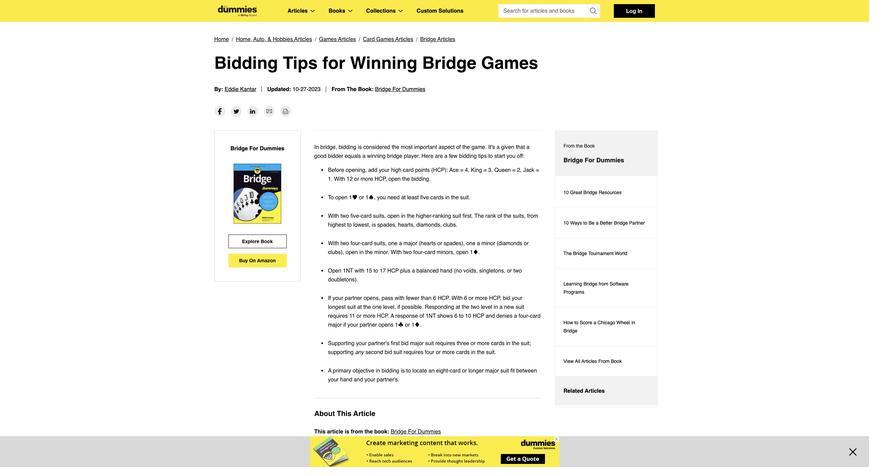 Task type: describe. For each thing, give the bounding box(es) containing it.
from inside learning bridge from software programs
[[599, 281, 608, 287]]

he
[[399, 455, 406, 461]]

two up plus
[[403, 249, 412, 256]]

your down objective
[[365, 377, 375, 383]]

0 horizontal spatial at
[[357, 304, 362, 310]]

your right "if"
[[333, 295, 343, 301]]

0 horizontal spatial 6
[[433, 295, 436, 301]]

of inside in bridge, bidding is considered the most important aspect of the game. it's a given that a good bidder equals a winning bridge player. here are a few bidding tips to start you off:
[[456, 144, 461, 150]]

or right four
[[436, 349, 441, 356]]

articles inside related articles button
[[585, 388, 605, 394]]

your down primary
[[328, 377, 339, 383]]

4,
[[465, 167, 470, 173]]

more inside before opening, add your high card points (hcp): ace = 4, king = 3, queen = 2, jack = 1. with 12 or more hcp, open the bidding.
[[361, 176, 373, 182]]

eddie kantar
[[376, 446, 408, 453]]

resources
[[599, 190, 622, 195]]

explore
[[242, 238, 259, 244]]

logo image
[[214, 5, 260, 17]]

0 vertical spatial cards
[[430, 195, 444, 201]]

open right to
[[335, 195, 348, 201]]

buy
[[239, 258, 248, 263]]

0 vertical spatial this
[[337, 410, 352, 418]]

hcp, inside if your partner opens, pass with fewer than 6 hcp. with 6 or more hcp, bid your longest suit at the one level, if possible. responding at the two level in a new suit requires 11 or more hcp. a response of 1nt shows 6 to 10 hcp and denies a four-card major if your partner opens 1♣ or 1♦.
[[489, 295, 502, 301]]

a inside if your partner opens, pass with fewer than 6 hcp. with 6 or more hcp, bid your longest suit at the one level, if possible. responding at the two level in a new suit requires 11 or more hcp. a response of 1nt shows 6 to 10 hcp and denies a four-card major if your partner opens 1♣ or 1♦.
[[391, 313, 394, 319]]

3,
[[488, 167, 493, 173]]

a up the wrote
[[415, 446, 418, 453]]

1 horizontal spatial if
[[398, 304, 400, 310]]

2 horizontal spatial book
[[611, 359, 622, 364]]

queen
[[494, 167, 511, 173]]

0 vertical spatial in
[[638, 8, 643, 14]]

start
[[494, 153, 505, 159]]

explore book
[[242, 238, 273, 244]]

world inside the bridge tournament world link
[[615, 251, 627, 256]]

articles inside 'home, auto, & hobbies articles' link
[[294, 36, 312, 42]]

1♠,
[[366, 195, 376, 201]]

open down spades),
[[456, 249, 469, 256]]

2 = from the left
[[484, 167, 487, 173]]

is right article
[[345, 429, 349, 435]]

a book listed as a top ten all-time bridge favorite, and is the author of the first three editions of
[[314, 455, 539, 467]]

longer
[[469, 368, 484, 374]]

(hcp):
[[431, 167, 448, 173]]

related
[[564, 388, 583, 394]]

primary
[[333, 368, 351, 374]]

supporting
[[328, 341, 355, 347]]

games inside card games articles link
[[376, 36, 394, 42]]

a left minor
[[477, 241, 480, 247]]

card games articles
[[363, 36, 413, 42]]

fewer
[[406, 295, 419, 301]]

more up level
[[475, 295, 488, 301]]

complete
[[423, 455, 446, 461]]

in inside with two five-card suits, open in the higher-ranking suit first. the rank of the suits, from highest to lowest, is spades, hearts, diamonds, clubs.
[[401, 213, 405, 219]]

and inside is a grand master in the world bridge federation and a two-time world bridge champion. he wrote
[[531, 446, 540, 453]]

is inside with two five-card suits, open in the higher-ranking suit first. the rank of the suits, from highest to lowest, is spades, hearts, diamonds, clubs.
[[372, 222, 376, 228]]

bridge for dummies link for dummies
[[375, 86, 425, 93]]

book:
[[358, 86, 374, 93]]

a down hearts,
[[399, 241, 402, 247]]

major inside with two four-card suits, one a major (hearts or spades), one a minor (diamonds or clubs), open in the minor. with two four-card minors, open 1♦.
[[404, 241, 417, 247]]

home, auto, & hobbies articles link
[[236, 35, 312, 44]]

1nt inside if your partner opens, pass with fewer than 6 hcp. with 6 or more hcp, bid your longest suit at the one level, if possible. responding at the two level in a new suit requires 11 or more hcp. a response of 1nt shows 6 to 10 hcp and denies a four-card major if your partner opens 1♣ or 1♦.
[[426, 313, 436, 319]]

about for about the book author:
[[314, 446, 330, 453]]

suit inside supporting your partner's first bid major suit requires three or more cards in the suit; supporting
[[425, 341, 434, 347]]

home link
[[214, 35, 229, 44]]

0 vertical spatial hcp.
[[438, 295, 450, 301]]

requires inside if your partner opens, pass with fewer than 6 hcp. with 6 or more hcp, bid your longest suit at the one level, if possible. responding at the two level in a new suit requires 11 or more hcp. a response of 1nt shows 6 to 10 hcp and denies a four-card major if your partner opens 1♣ or 1♦.
[[328, 313, 348, 319]]

that
[[516, 144, 525, 150]]

or right 1♥
[[359, 195, 364, 201]]

0 vertical spatial bridge for dummies
[[231, 146, 284, 152]]

0 horizontal spatial from
[[351, 429, 363, 435]]

two inside with two five-card suits, open in the higher-ranking suit first. the rank of the suits, from highest to lowest, is spades, hearts, diamonds, clubs.
[[341, 213, 349, 219]]

hobbies
[[273, 36, 293, 42]]

add
[[368, 167, 377, 173]]

first inside supporting your partner's first bid major suit requires three or more cards in the suit; supporting
[[391, 341, 400, 347]]

1 vertical spatial partner
[[360, 322, 377, 328]]

all
[[575, 359, 580, 364]]

most
[[401, 144, 413, 150]]

bridge for dummies tab list
[[555, 131, 658, 407]]

suits, for with two five-card suits, open in the higher-ranking suit first. the rank of the suits, from highest to lowest, is spades, hearts, diamonds, clubs.
[[373, 213, 386, 219]]

suit up 11
[[347, 304, 356, 310]]

2 horizontal spatial 6
[[464, 295, 467, 301]]

with up "clubs),"
[[328, 241, 339, 247]]

a inside a primary objective in bidding is to locate an eight-card or longer major suit fit between your hand and your partner's.
[[328, 368, 332, 374]]

partner
[[629, 220, 645, 226]]

games articles link
[[319, 35, 356, 44]]

bridge inside learning bridge from software programs
[[584, 281, 597, 287]]

0 horizontal spatial four-
[[351, 241, 362, 247]]

tips
[[283, 53, 318, 73]]

two up "clubs),"
[[341, 241, 349, 247]]

2 vertical spatial cards
[[456, 349, 470, 356]]

with inside 'open 1nt with 15 to 17 hcp plus a balanced hand (no voids, singletons, or two doubletons).'
[[355, 268, 365, 274]]

&
[[268, 36, 271, 42]]

card inside with two five-card suits, open in the higher-ranking suit first. the rank of the suits, from highest to lowest, is spades, hearts, diamonds, clubs.
[[361, 213, 372, 219]]

to
[[328, 195, 334, 201]]

bridge inside is a grand master in the world bridge federation and a two-time world bridge champion. he wrote
[[356, 455, 371, 461]]

1 horizontal spatial requires
[[404, 349, 423, 356]]

1 horizontal spatial at
[[401, 195, 406, 201]]

a inside 'open 1nt with 15 to 17 hcp plus a balanced hand (no voids, singletons, or two doubletons).'
[[412, 268, 415, 274]]

Search for articles and books text field
[[498, 4, 587, 18]]

a left new
[[500, 304, 503, 310]]

1 vertical spatial suit.
[[486, 349, 496, 356]]

your up new
[[512, 295, 523, 301]]

programs
[[564, 290, 584, 295]]

requires inside supporting your partner's first bid major suit requires three or more cards in the suit; supporting
[[435, 341, 455, 347]]

or down voids,
[[469, 295, 474, 301]]

a down new
[[514, 313, 517, 319]]

hand inside a primary objective in bidding is to locate an eight-card or longer major suit fit between your hand and your partner's.
[[340, 377, 352, 383]]

longest
[[328, 304, 346, 310]]

in inside a primary objective in bidding is to locate an eight-card or longer major suit fit between your hand and your partner's.
[[376, 368, 380, 374]]

games inside games articles link
[[319, 36, 337, 42]]

level,
[[383, 304, 396, 310]]

master
[[436, 446, 453, 453]]

1 vertical spatial this
[[314, 429, 326, 435]]

champion.
[[373, 455, 398, 461]]

1 horizontal spatial kantar
[[392, 446, 408, 453]]

or right 1♣
[[405, 322, 410, 328]]

wheel
[[617, 320, 630, 325]]

home
[[214, 36, 229, 42]]

suit inside with two five-card suits, open in the higher-ranking suit first. the rank of the suits, from highest to lowest, is spades, hearts, diamonds, clubs.
[[453, 213, 461, 219]]

buy on amazon link
[[228, 254, 287, 268]]

a right it's
[[497, 144, 500, 150]]

to left be
[[583, 220, 587, 226]]

log
[[626, 8, 636, 14]]

about for about this article
[[314, 410, 335, 418]]

possible.
[[402, 304, 423, 310]]

1 horizontal spatial eddie
[[376, 446, 390, 453]]

bridge articles link
[[420, 35, 455, 44]]

in inside in bridge, bidding is considered the most important aspect of the game. it's a given that a good bidder equals a winning bridge player. here are a few bidding tips to start you off:
[[314, 144, 319, 150]]

by: eddie kantar
[[214, 86, 256, 93]]

you inside in bridge, bidding is considered the most important aspect of the game. it's a given that a good bidder equals a winning bridge player. here are a few bidding tips to start you off:
[[507, 153, 515, 159]]

how
[[564, 320, 573, 325]]

better
[[600, 220, 613, 226]]

10-
[[293, 86, 301, 93]]

spades),
[[444, 241, 465, 247]]

open book categories image
[[348, 10, 353, 12]]

your inside supporting your partner's first bid major suit requires three or more cards in the suit; supporting
[[356, 341, 367, 347]]

bidding.
[[411, 176, 431, 182]]

from inside with two five-card suits, open in the higher-ranking suit first. the rank of the suits, from highest to lowest, is spades, hearts, diamonds, clubs.
[[527, 213, 538, 219]]

tournament
[[588, 251, 614, 256]]

is inside is a grand master in the world bridge federation and a two-time world bridge champion. he wrote
[[410, 446, 414, 453]]

or right (diamonds
[[524, 241, 529, 247]]

of right author
[[423, 464, 427, 467]]

second
[[366, 349, 383, 356]]

suits, right rank
[[513, 213, 526, 219]]

0 horizontal spatial if
[[343, 322, 346, 328]]

a right are
[[444, 153, 448, 159]]

with inside if your partner opens, pass with fewer than 6 hcp. with 6 or more hcp, bid your longest suit at the one level, if possible. responding at the two level in a new suit requires 11 or more hcp. a response of 1nt shows 6 to 10 hcp and denies a four-card major if your partner opens 1♣ or 1♦.
[[452, 295, 463, 301]]

is inside the a book listed as a top ten all-time bridge favorite, and is the author of the first three editions of
[[391, 464, 395, 467]]

denies
[[496, 313, 513, 319]]

2 vertical spatial bid
[[385, 349, 392, 356]]

0 horizontal spatial you
[[377, 195, 386, 201]]

(hearts
[[419, 241, 436, 247]]

hcp, inside before opening, add your high card points (hcp): ace = 4, king = 3, queen = 2, jack = 1. with 12 or more hcp, open the bidding.
[[375, 176, 387, 182]]

to inside how to score a chicago wheel in bridge
[[575, 320, 579, 325]]

a right as
[[527, 455, 530, 461]]

0 horizontal spatial eddie
[[225, 86, 239, 93]]

cookie consent banner dialog
[[0, 443, 869, 467]]

highest
[[328, 222, 346, 228]]

suit right second
[[394, 349, 402, 356]]

of down 'play,'
[[483, 464, 487, 467]]

card down lowest,
[[362, 241, 373, 247]]

card games articles link
[[363, 35, 413, 44]]

major inside supporting your partner's first bid major suit requires three or more cards in the suit; supporting
[[410, 341, 424, 347]]

2 horizontal spatial from
[[598, 359, 610, 364]]

more right four
[[442, 349, 455, 356]]

4 = from the left
[[536, 167, 539, 173]]

with inside with two five-card suits, open in the higher-ranking suit first. the rank of the suits, from highest to lowest, is spades, hearts, diamonds, clubs.
[[328, 213, 339, 219]]

bridge for dummies inside bridge for dummies "tab"
[[564, 157, 624, 164]]

a right 'play,'
[[487, 455, 490, 461]]

lowest,
[[353, 222, 370, 228]]

major inside if your partner opens, pass with fewer than 6 hcp. with 6 or more hcp, bid your longest suit at the one level, if possible. responding at the two level in a new suit requires 11 or more hcp. a response of 1nt shows 6 to 10 hcp and denies a four-card major if your partner opens 1♣ or 1♦.
[[328, 322, 342, 328]]

with right the minor.
[[391, 249, 402, 256]]

1 vertical spatial advertisement region
[[310, 436, 559, 467]]

or inside 'open 1nt with 15 to 17 hcp plus a balanced hand (no voids, singletons, or two doubletons).'
[[507, 268, 512, 274]]

2 horizontal spatial one
[[466, 241, 476, 247]]

federation
[[503, 446, 529, 453]]

in up ranking in the top of the page
[[445, 195, 450, 201]]

article
[[327, 429, 343, 435]]

between
[[516, 368, 537, 374]]

(no
[[454, 268, 462, 274]]

2 horizontal spatial at
[[456, 304, 460, 310]]

responding
[[425, 304, 454, 310]]

learning
[[564, 281, 582, 287]]

open 1nt with 15 to 17 hcp plus a balanced hand (no voids, singletons, or two doubletons).
[[328, 268, 522, 283]]

auto,
[[253, 36, 266, 42]]

amazon
[[257, 258, 276, 263]]

learning bridge from software programs
[[564, 281, 629, 295]]

three inside supporting your partner's first bid major suit requires three or more cards in the suit; supporting
[[457, 341, 469, 347]]

card inside a primary objective in bidding is to locate an eight-card or longer major suit fit between your hand and your partner's.
[[450, 368, 461, 374]]

grand
[[420, 446, 435, 453]]

2,
[[517, 167, 522, 173]]

author
[[406, 464, 421, 467]]

in inside is a grand master in the world bridge federation and a two-time world bridge champion. he wrote
[[455, 446, 459, 453]]

articles inside games articles link
[[338, 36, 356, 42]]

0 vertical spatial eddie kantar link
[[225, 86, 256, 93]]

bridge articles
[[420, 36, 455, 42]]

two inside if your partner opens, pass with fewer than 6 hcp. with 6 or more hcp, bid your longest suit at the one level, if possible. responding at the two level in a new suit requires 11 or more hcp. a response of 1nt shows 6 to 10 hcp and denies a four-card major if your partner opens 1♣ or 1♦.
[[471, 304, 480, 310]]

this article is from the book: bridge for dummies
[[314, 429, 441, 435]]

one inside if your partner opens, pass with fewer than 6 hcp. with 6 or more hcp, bid your longest suit at the one level, if possible. responding at the two level in a new suit requires 11 or more hcp. a response of 1nt shows 6 to 10 hcp and denies a four-card major if your partner opens 1♣ or 1♦.
[[373, 304, 382, 310]]

book inside bridge for dummies "tab"
[[584, 143, 595, 149]]

book image image
[[234, 164, 281, 224]]

bidder
[[328, 153, 343, 159]]

open right "clubs),"
[[346, 249, 358, 256]]

17
[[380, 268, 386, 274]]

a right that
[[527, 144, 530, 150]]

buy on amazon
[[239, 258, 276, 263]]



Task type: locate. For each thing, give the bounding box(es) containing it.
articles inside 'bridge articles' link
[[437, 36, 455, 42]]

0 horizontal spatial 1nt
[[343, 268, 353, 274]]

1 vertical spatial if
[[343, 322, 346, 328]]

1 vertical spatial with
[[395, 295, 405, 301]]

0 vertical spatial about
[[314, 410, 335, 418]]

0 vertical spatial with
[[355, 268, 365, 274]]

suit up four
[[425, 341, 434, 347]]

supporting your partner's first bid major suit requires three or more cards in the suit; supporting
[[328, 341, 531, 356]]

game.
[[472, 144, 487, 150]]

articles inside view all articles from book link
[[582, 359, 597, 364]]

1 vertical spatial time
[[331, 464, 341, 467]]

2 about from the top
[[314, 446, 330, 453]]

world right tournament
[[615, 251, 627, 256]]

major inside a primary objective in bidding is to locate an eight-card or longer major suit fit between your hand and your partner's.
[[485, 368, 499, 374]]

0 vertical spatial kantar
[[240, 86, 256, 93]]

1 about from the top
[[314, 410, 335, 418]]

1 horizontal spatial book
[[492, 455, 503, 461]]

or
[[354, 176, 359, 182], [359, 195, 364, 201], [437, 241, 442, 247], [524, 241, 529, 247], [507, 268, 512, 274], [469, 295, 474, 301], [357, 313, 361, 319], [405, 322, 410, 328], [471, 341, 476, 347], [436, 349, 441, 356], [462, 368, 467, 374]]

with inside before opening, add your high card points (hcp): ace = 4, king = 3, queen = 2, jack = 1. with 12 or more hcp, open the bidding.
[[334, 176, 345, 182]]

a inside 10 ways to be a better bridge partner link
[[596, 220, 599, 226]]

book
[[341, 446, 355, 453], [492, 455, 503, 461]]

four- inside if your partner opens, pass with fewer than 6 hcp. with 6 or more hcp, bid your longest suit at the one level, if possible. responding at the two level in a new suit requires 11 or more hcp. a response of 1nt shows 6 to 10 hcp and denies a four-card major if your partner opens 1♣ or 1♦.
[[519, 313, 530, 319]]

is down champion. at the bottom of page
[[391, 464, 395, 467]]

first
[[391, 341, 400, 347], [438, 464, 447, 467]]

1 horizontal spatial 1♦.
[[470, 249, 480, 256]]

collections
[[366, 8, 396, 14]]

or inside supporting your partner's first bid major suit requires three or more cards in the suit; supporting
[[471, 341, 476, 347]]

0 vertical spatial first
[[391, 341, 400, 347]]

1 horizontal spatial book
[[584, 143, 595, 149]]

be
[[589, 220, 595, 226]]

0 vertical spatial if
[[398, 304, 400, 310]]

or up minors,
[[437, 241, 442, 247]]

time inside is a grand master in the world bridge federation and a two-time world bridge champion. he wrote
[[329, 455, 340, 461]]

of down possible.
[[420, 313, 424, 319]]

open inside before opening, add your high card points (hcp): ace = 4, king = 3, queen = 2, jack = 1. with 12 or more hcp, open the bidding.
[[389, 176, 401, 182]]

and down level
[[486, 313, 495, 319]]

0 horizontal spatial with
[[355, 268, 365, 274]]

1♦. inside with two four-card suits, one a major (hearts or spades), one a minor (diamonds or clubs), open in the minor. with two four-card minors, open 1♦.
[[470, 249, 480, 256]]

world inside is a grand master in the world bridge federation and a two-time world bridge champion. he wrote
[[470, 446, 484, 453]]

and inside the a book listed as a top ten all-time bridge favorite, and is the author of the first three editions of
[[380, 464, 390, 467]]

articles right the related
[[585, 388, 605, 394]]

10 for 10 great bridge resources
[[564, 190, 569, 195]]

1 vertical spatial hcp.
[[377, 313, 389, 319]]

bidding up equals
[[339, 144, 356, 150]]

0 vertical spatial you
[[507, 153, 515, 159]]

is a grand master in the world bridge federation and a two-time world bridge champion. he wrote
[[314, 446, 540, 461]]

the inside supporting your partner's first bid major suit requires three or more cards in the suit; supporting
[[512, 341, 520, 347]]

0 vertical spatial requires
[[328, 313, 348, 319]]

in right wheel
[[632, 320, 635, 325]]

bidding up 4, on the top
[[459, 153, 477, 159]]

1 = from the left
[[460, 167, 464, 173]]

bid down 1♣
[[401, 341, 409, 347]]

1 horizontal spatial 6
[[455, 313, 458, 319]]

0 vertical spatial partner
[[345, 295, 362, 301]]

1♦. inside if your partner opens, pass with fewer than 6 hcp. with 6 or more hcp, bid your longest suit at the one level, if possible. responding at the two level in a new suit requires 11 or more hcp. a response of 1nt shows 6 to 10 hcp and denies a four-card major if your partner opens 1♣ or 1♦.
[[412, 322, 422, 328]]

to inside with two five-card suits, open in the higher-ranking suit first. the rank of the suits, from highest to lowest, is spades, hearts, diamonds, clubs.
[[347, 222, 352, 228]]

2 vertical spatial from
[[351, 429, 363, 435]]

2 vertical spatial bidding
[[382, 368, 399, 374]]

eddie kantar link
[[225, 86, 256, 93], [376, 446, 408, 453]]

1 vertical spatial world
[[470, 446, 484, 453]]

2 horizontal spatial bidding
[[459, 153, 477, 159]]

0 vertical spatial book
[[341, 446, 355, 453]]

four
[[425, 349, 434, 356]]

a right score
[[594, 320, 596, 325]]

1.
[[328, 176, 333, 182]]

doubletons).
[[328, 277, 358, 283]]

solutions
[[439, 8, 464, 14]]

custom
[[417, 8, 437, 14]]

the inside with two four-card suits, one a major (hearts or spades), one a minor (diamonds or clubs), open in the minor. with two four-card minors, open 1♦.
[[365, 249, 373, 256]]

any second bid suit requires four or more cards in the suit.
[[355, 349, 496, 356]]

bid inside supporting your partner's first bid major suit requires three or more cards in the suit; supporting
[[401, 341, 409, 347]]

0 vertical spatial bridge for dummies link
[[375, 86, 425, 93]]

0 horizontal spatial a
[[328, 368, 332, 374]]

before
[[328, 167, 344, 173]]

and inside if your partner opens, pass with fewer than 6 hcp. with 6 or more hcp, bid your longest suit at the one level, if possible. responding at the two level in a new suit requires 11 or more hcp. a response of 1nt shows 6 to 10 hcp and denies a four-card major if your partner opens 1♣ or 1♦.
[[486, 313, 495, 319]]

book up world
[[341, 446, 355, 453]]

is left locate
[[401, 368, 405, 374]]

minor.
[[374, 249, 389, 256]]

level
[[481, 304, 492, 310]]

0 horizontal spatial suit.
[[460, 195, 470, 201]]

winning
[[350, 53, 417, 73]]

the inside bridge for dummies "tab"
[[576, 143, 583, 149]]

book inside the a book listed as a top ten all-time bridge favorite, and is the author of the first three editions of
[[492, 455, 503, 461]]

to right "shows" in the bottom right of the page
[[459, 313, 464, 319]]

0 vertical spatial eddie
[[225, 86, 239, 93]]

bridge inside "tab"
[[564, 157, 583, 164]]

is inside in bridge, bidding is considered the most important aspect of the game. it's a given that a good bidder equals a winning bridge player. here are a few bidding tips to start you off:
[[358, 144, 362, 150]]

1 horizontal spatial hcp,
[[489, 295, 502, 301]]

ranking
[[433, 213, 451, 219]]

0 vertical spatial bridge
[[387, 153, 402, 159]]

for
[[322, 53, 345, 73]]

author:
[[356, 446, 375, 453]]

1 horizontal spatial 1nt
[[426, 313, 436, 319]]

the inside the bridge tournament world link
[[564, 251, 572, 256]]

the
[[576, 143, 583, 149], [392, 144, 399, 150], [462, 144, 470, 150], [402, 176, 410, 182], [451, 195, 459, 201], [407, 213, 415, 219], [504, 213, 511, 219], [365, 249, 373, 256], [363, 304, 371, 310], [462, 304, 469, 310], [512, 341, 520, 347], [477, 349, 485, 356], [365, 429, 373, 435], [332, 446, 340, 453], [461, 446, 468, 453], [397, 464, 404, 467], [429, 464, 437, 467]]

suits, inside with two four-card suits, one a major (hearts or spades), one a minor (diamonds or clubs), open in the minor. with two four-card minors, open 1♦.
[[374, 241, 387, 247]]

1 vertical spatial first
[[438, 464, 447, 467]]

partner's
[[368, 341, 389, 347]]

learning bridge from software programs link
[[555, 269, 657, 308]]

a down the level,
[[391, 313, 394, 319]]

10 for 10 ways to be a better bridge partner
[[564, 220, 569, 226]]

about this article
[[314, 410, 375, 418]]

related articles tab
[[555, 377, 657, 406]]

suits,
[[373, 213, 386, 219], [513, 213, 526, 219], [374, 241, 387, 247]]

advertisement region
[[555, 97, 658, 183], [310, 436, 559, 467]]

your right add
[[379, 167, 390, 173]]

bridge inside in bridge, bidding is considered the most important aspect of the game. it's a given that a good bidder equals a winning bridge player. here are a few bidding tips to start you off:
[[387, 153, 402, 159]]

article
[[353, 410, 375, 418]]

0 vertical spatial advertisement region
[[555, 97, 658, 183]]

open collections list image
[[399, 10, 403, 12]]

or inside before opening, add your high card points (hcp): ace = 4, king = 3, queen = 2, jack = 1. with 12 or more hcp, open the bidding.
[[354, 176, 359, 182]]

from
[[527, 213, 538, 219], [599, 281, 608, 287], [351, 429, 363, 435]]

or right 11
[[357, 313, 361, 319]]

card inside if your partner opens, pass with fewer than 6 hcp. with 6 or more hcp, bid your longest suit at the one level, if possible. responding at the two level in a new suit requires 11 or more hcp. a response of 1nt shows 6 to 10 hcp and denies a four-card major if your partner opens 1♣ or 1♦.
[[530, 313, 541, 319]]

an
[[429, 368, 435, 374]]

hcp. up opens
[[377, 313, 389, 319]]

from for from the book
[[564, 143, 575, 149]]

from for from the book: bridge for dummies
[[332, 86, 345, 93]]

2 horizontal spatial games
[[481, 53, 538, 73]]

the inside with two five-card suits, open in the higher-ranking suit first. the rank of the suits, from highest to lowest, is spades, hearts, diamonds, clubs.
[[475, 213, 484, 219]]

1 horizontal spatial bid
[[401, 341, 409, 347]]

hcp. up responding on the bottom of the page
[[438, 295, 450, 301]]

dummies
[[402, 86, 425, 93], [260, 146, 284, 152], [596, 157, 624, 164], [418, 429, 441, 435]]

1nt inside 'open 1nt with 15 to 17 hcp plus a balanced hand (no voids, singletons, or two doubletons).'
[[343, 268, 353, 274]]

10 right "shows" in the bottom right of the page
[[465, 313, 471, 319]]

voids,
[[463, 268, 478, 274]]

card down (hearts
[[425, 249, 435, 256]]

to inside in bridge, bidding is considered the most important aspect of the game. it's a given that a good bidder equals a winning bridge player. here are a few bidding tips to start you off:
[[488, 153, 493, 159]]

bridge inside how to score a chicago wheel in bridge
[[564, 328, 577, 334]]

equals
[[345, 153, 361, 159]]

log in
[[626, 8, 643, 14]]

the left the book:
[[347, 86, 357, 93]]

1 vertical spatial you
[[377, 195, 386, 201]]

bidding
[[214, 53, 278, 73]]

or inside a primary objective in bidding is to locate an eight-card or longer major suit fit between your hand and your partner's.
[[462, 368, 467, 374]]

partner up 11
[[345, 295, 362, 301]]

1 horizontal spatial hcp.
[[438, 295, 450, 301]]

hand inside 'open 1nt with 15 to 17 hcp plus a balanced hand (no voids, singletons, or two doubletons).'
[[440, 268, 452, 274]]

eddie kantar link right by:
[[225, 86, 256, 93]]

requires down longest
[[328, 313, 348, 319]]

hcp right 17
[[387, 268, 399, 274]]

bridge for dummies tab
[[555, 131, 657, 176]]

cards inside supporting your partner's first bid major suit requires three or more cards in the suit; supporting
[[491, 341, 505, 347]]

your down 11
[[348, 322, 358, 328]]

bridge for dummies
[[231, 146, 284, 152], [564, 157, 624, 164]]

three down complete defensive play,
[[448, 464, 461, 467]]

0 horizontal spatial book
[[341, 446, 355, 453]]

to right 15
[[374, 268, 378, 274]]

1 horizontal spatial eddie kantar link
[[376, 446, 408, 453]]

in up longer
[[471, 349, 476, 356]]

view all articles from book
[[564, 359, 622, 364]]

suits, for with two four-card suits, one a major (hearts or spades), one a minor (diamonds or clubs), open in the minor. with two four-card minors, open 1♦.
[[374, 241, 387, 247]]

two inside 'open 1nt with 15 to 17 hcp plus a balanced hand (no voids, singletons, or two doubletons).'
[[513, 268, 522, 274]]

major left (hearts
[[404, 241, 417, 247]]

to inside 'open 1nt with 15 to 17 hcp plus a balanced hand (no voids, singletons, or two doubletons).'
[[374, 268, 378, 274]]

a right plus
[[412, 268, 415, 274]]

0 horizontal spatial bridge for dummies
[[231, 146, 284, 152]]

suit left fit
[[501, 368, 509, 374]]

1 horizontal spatial games
[[376, 36, 394, 42]]

home,
[[236, 36, 252, 42]]

is inside a primary objective in bidding is to locate an eight-card or longer major suit fit between your hand and your partner's.
[[401, 368, 405, 374]]

kantar down bidding
[[240, 86, 256, 93]]

the inside before opening, add your high card points (hcp): ace = 4, king = 3, queen = 2, jack = 1. with 12 or more hcp, open the bidding.
[[402, 176, 410, 182]]

1 horizontal spatial one
[[388, 241, 398, 247]]

bridge inside is a grand master in the world bridge federation and a two-time world bridge champion. he wrote
[[485, 446, 501, 453]]

two right 'singletons,'
[[513, 268, 522, 274]]

points
[[415, 167, 430, 173]]

in up 'partner's.' at the bottom left of page
[[376, 368, 380, 374]]

the bridge tournament world link
[[555, 238, 657, 269]]

if up supporting
[[343, 322, 346, 328]]

hand down primary
[[340, 377, 352, 383]]

in inside if your partner opens, pass with fewer than 6 hcp. with 6 or more hcp, bid your longest suit at the one level, if possible. responding at the two level in a new suit requires 11 or more hcp. a response of 1nt shows 6 to 10 hcp and denies a four-card major if your partner opens 1♣ or 1♦.
[[494, 304, 498, 310]]

given
[[501, 144, 514, 150]]

0 horizontal spatial book
[[261, 238, 273, 244]]

1 vertical spatial bridge
[[356, 455, 371, 461]]

for inside "tab"
[[585, 157, 595, 164]]

1 vertical spatial cards
[[491, 341, 505, 347]]

in up hearts,
[[401, 213, 405, 219]]

0 vertical spatial bid
[[503, 295, 510, 301]]

0 horizontal spatial hand
[[340, 377, 352, 383]]

2 vertical spatial book
[[611, 359, 622, 364]]

supporting
[[328, 349, 354, 356]]

or right 12
[[354, 176, 359, 182]]

cards
[[430, 195, 444, 201], [491, 341, 505, 347], [456, 349, 470, 356]]

0 vertical spatial book
[[584, 143, 595, 149]]

five-
[[351, 213, 361, 219]]

1nt
[[343, 268, 353, 274], [426, 313, 436, 319]]

0 vertical spatial bidding
[[339, 144, 356, 150]]

1 vertical spatial three
[[448, 464, 461, 467]]

0 horizontal spatial bid
[[385, 349, 392, 356]]

2 vertical spatial 10
[[465, 313, 471, 319]]

custom solutions
[[417, 8, 464, 14]]

to inside if your partner opens, pass with fewer than 6 hcp. with 6 or more hcp, bid your longest suit at the one level, if possible. responding at the two level in a new suit requires 11 or more hcp. a response of 1nt shows 6 to 10 hcp and denies a four-card major if your partner opens 1♣ or 1♦.
[[459, 313, 464, 319]]

0 vertical spatial the
[[347, 86, 357, 93]]

important
[[414, 144, 437, 150]]

card inside before opening, add your high card points (hcp): ace = 4, king = 3, queen = 2, jack = 1. with 12 or more hcp, open the bidding.
[[403, 167, 414, 173]]

1nt down responding on the bottom of the page
[[426, 313, 436, 319]]

suit left first.
[[453, 213, 461, 219]]

0 horizontal spatial bidding
[[339, 144, 356, 150]]

hearts,
[[398, 222, 415, 228]]

cards right "five"
[[430, 195, 444, 201]]

1 vertical spatial requires
[[435, 341, 455, 347]]

cards up longer
[[456, 349, 470, 356]]

three inside the a book listed as a top ten all-time bridge favorite, and is the author of the first three editions of
[[448, 464, 461, 467]]

hcp,
[[375, 176, 387, 182], [489, 295, 502, 301]]

1 horizontal spatial first
[[438, 464, 447, 467]]

about up article
[[314, 410, 335, 418]]

1 vertical spatial bridge for dummies link
[[391, 428, 441, 436]]

more inside supporting your partner's first bid major suit requires three or more cards in the suit; supporting
[[477, 341, 490, 347]]

articles inside card games articles link
[[395, 36, 413, 42]]

1 horizontal spatial suit.
[[486, 349, 496, 356]]

suit.
[[460, 195, 470, 201], [486, 349, 496, 356]]

bid inside if your partner opens, pass with fewer than 6 hcp. with 6 or more hcp, bid your longest suit at the one level, if possible. responding at the two level in a new suit requires 11 or more hcp. a response of 1nt shows 6 to 10 hcp and denies a four-card major if your partner opens 1♣ or 1♦.
[[503, 295, 510, 301]]

1 vertical spatial from
[[599, 281, 608, 287]]

with inside if your partner opens, pass with fewer than 6 hcp. with 6 or more hcp, bid your longest suit at the one level, if possible. responding at the two level in a new suit requires 11 or more hcp. a response of 1nt shows 6 to 10 hcp and denies a four-card major if your partner opens 1♣ or 1♦.
[[395, 295, 405, 301]]

kantar up he
[[392, 446, 408, 453]]

= left 2,
[[512, 167, 516, 173]]

1 horizontal spatial in
[[638, 8, 643, 14]]

the up learning
[[564, 251, 572, 256]]

of inside if your partner opens, pass with fewer than 6 hcp. with 6 or more hcp, bid your longest suit at the one level, if possible. responding at the two level in a new suit requires 11 or more hcp. a response of 1nt shows 6 to 10 hcp and denies a four-card major if your partner opens 1♣ or 1♦.
[[420, 313, 424, 319]]

minor
[[482, 241, 495, 247]]

1 horizontal spatial hcp
[[473, 313, 484, 319]]

0 vertical spatial time
[[329, 455, 340, 461]]

bid up new
[[503, 295, 510, 301]]

1 vertical spatial 10
[[564, 220, 569, 226]]

dummies inside bridge for dummies "tab"
[[596, 157, 624, 164]]

is up equals
[[358, 144, 362, 150]]

1 vertical spatial in
[[314, 144, 319, 150]]

0 vertical spatial 1♦.
[[470, 249, 480, 256]]

a
[[497, 144, 500, 150], [527, 144, 530, 150], [362, 153, 366, 159], [444, 153, 448, 159], [596, 220, 599, 226], [399, 241, 402, 247], [477, 241, 480, 247], [412, 268, 415, 274], [500, 304, 503, 310], [514, 313, 517, 319], [594, 320, 596, 325], [415, 446, 418, 453], [314, 455, 317, 461], [487, 455, 490, 461], [527, 455, 530, 461]]

suit inside a primary objective in bidding is to locate an eight-card or longer major suit fit between your hand and your partner's.
[[501, 368, 509, 374]]

1 vertical spatial bridge for dummies
[[564, 157, 624, 164]]

world
[[615, 251, 627, 256], [470, 446, 484, 453]]

related articles
[[564, 388, 605, 394]]

first down complete
[[438, 464, 447, 467]]

2 vertical spatial four-
[[519, 313, 530, 319]]

bridge
[[387, 153, 402, 159], [356, 455, 371, 461], [343, 464, 358, 467]]

at left 'least'
[[401, 195, 406, 201]]

great
[[570, 190, 582, 195]]

6
[[433, 295, 436, 301], [464, 295, 467, 301], [455, 313, 458, 319]]

articles left card
[[338, 36, 356, 42]]

games
[[319, 36, 337, 42], [376, 36, 394, 42], [481, 53, 538, 73]]

1 horizontal spatial this
[[337, 410, 352, 418]]

0 horizontal spatial world
[[470, 446, 484, 453]]

open inside with two five-card suits, open in the higher-ranking suit first. the rank of the suits, from highest to lowest, is spades, hearts, diamonds, clubs.
[[387, 213, 400, 219]]

10 great bridge resources
[[564, 190, 622, 195]]

open
[[328, 268, 341, 274]]

a
[[391, 313, 394, 319], [328, 368, 332, 374]]

0 horizontal spatial hcp.
[[377, 313, 389, 319]]

hcp.
[[438, 295, 450, 301], [377, 313, 389, 319]]

your inside before opening, add your high card points (hcp): ace = 4, king = 3, queen = 2, jack = 1. with 12 or more hcp, open the bidding.
[[379, 167, 390, 173]]

of up few
[[456, 144, 461, 150]]

requires
[[328, 313, 348, 319], [435, 341, 455, 347], [404, 349, 423, 356]]

1 vertical spatial eddie kantar link
[[376, 446, 408, 453]]

favorite,
[[359, 464, 379, 467]]

of inside with two five-card suits, open in the higher-ranking suit first. the rank of the suits, from highest to lowest, is spades, hearts, diamonds, clubs.
[[498, 213, 502, 219]]

to inside a primary objective in bidding is to locate an eight-card or longer major suit fit between your hand and your partner's.
[[406, 368, 411, 374]]

bidding inside a primary objective in bidding is to locate an eight-card or longer major suit fit between your hand and your partner's.
[[382, 368, 399, 374]]

suit right new
[[516, 304, 524, 310]]

suits, up the minor.
[[374, 241, 387, 247]]

0 vertical spatial hcp
[[387, 268, 399, 274]]

0 horizontal spatial hcp,
[[375, 176, 387, 182]]

with left 15
[[355, 268, 365, 274]]

card up lowest,
[[361, 213, 372, 219]]

at right responding on the bottom of the page
[[456, 304, 460, 310]]

you down 'given'
[[507, 153, 515, 159]]

in inside supporting your partner's first bid major suit requires three or more cards in the suit; supporting
[[506, 341, 510, 347]]

with up responding on the bottom of the page
[[452, 295, 463, 301]]

1 vertical spatial 1♦.
[[412, 322, 422, 328]]

if right the level,
[[398, 304, 400, 310]]

1 vertical spatial from
[[564, 143, 575, 149]]

aspect
[[439, 144, 455, 150]]

with right '1.'
[[334, 176, 345, 182]]

than
[[421, 295, 432, 301]]

0 horizontal spatial requires
[[328, 313, 348, 319]]

five
[[420, 195, 429, 201]]

if your partner opens, pass with fewer than 6 hcp. with 6 or more hcp, bid your longest suit at the one level, if possible. responding at the two level in a new suit requires 11 or more hcp. a response of 1nt shows 6 to 10 hcp and denies a four-card major if your partner opens 1♣ or 1♦.
[[328, 295, 541, 328]]

first inside the a book listed as a top ten all-time bridge favorite, and is the author of the first three editions of
[[438, 464, 447, 467]]

jack
[[523, 167, 535, 173]]

card up suit;
[[530, 313, 541, 319]]

with right pass
[[395, 295, 405, 301]]

in inside with two four-card suits, one a major (hearts or spades), one a minor (diamonds or clubs), open in the minor. with two four-card minors, open 1♦.
[[359, 249, 364, 256]]

open article categories image
[[310, 10, 315, 12]]

3 = from the left
[[512, 167, 516, 173]]

rank
[[485, 213, 496, 219]]

high
[[391, 167, 402, 173]]

0 horizontal spatial eddie kantar link
[[225, 86, 256, 93]]

1 vertical spatial about
[[314, 446, 330, 453]]

hand left the "(no"
[[440, 268, 452, 274]]

is right lowest,
[[372, 222, 376, 228]]

as
[[519, 455, 525, 461]]

need
[[387, 195, 400, 201]]

open up the spades,
[[387, 213, 400, 219]]

1 vertical spatial book
[[261, 238, 273, 244]]

0 vertical spatial hcp,
[[375, 176, 387, 182]]

and inside a primary objective in bidding is to locate an eight-card or longer major suit fit between your hand and your partner's.
[[354, 377, 363, 383]]

from the book: bridge for dummies
[[332, 86, 425, 93]]

first right partner's at the left bottom of page
[[391, 341, 400, 347]]

wrote
[[408, 455, 421, 461]]

1 vertical spatial four-
[[413, 249, 425, 256]]

in inside how to score a chicago wheel in bridge
[[632, 320, 635, 325]]

bridge down author: on the left of the page
[[356, 455, 371, 461]]

group
[[498, 4, 600, 18]]

1♦. down response
[[412, 322, 422, 328]]

requires up any second bid suit requires four or more cards in the suit.
[[435, 341, 455, 347]]

bridge for dummies link up grand
[[391, 428, 441, 436]]

hcp inside if your partner opens, pass with fewer than 6 hcp. with 6 or more hcp, bid your longest suit at the one level, if possible. responding at the two level in a new suit requires 11 or more hcp. a response of 1nt shows 6 to 10 hcp and denies a four-card major if your partner opens 1♣ or 1♦.
[[473, 313, 484, 319]]

from inside bridge for dummies "tab"
[[564, 143, 575, 149]]

time inside the a book listed as a top ten all-time bridge favorite, and is the author of the first three editions of
[[331, 464, 341, 467]]

and down champion. at the bottom of page
[[380, 464, 390, 467]]

a right equals
[[362, 153, 366, 159]]

bridge down world
[[343, 464, 358, 467]]

here
[[422, 153, 434, 159]]

more right 11
[[363, 313, 375, 319]]

the right first.
[[475, 213, 484, 219]]

articles left 'open article categories' icon
[[288, 8, 308, 14]]

1 horizontal spatial the
[[475, 213, 484, 219]]

1♥
[[349, 195, 358, 201]]

bridge for dummies link for book:
[[391, 428, 441, 436]]

0 vertical spatial 1nt
[[343, 268, 353, 274]]

few
[[449, 153, 458, 159]]

bridge for dummies link down the winning
[[375, 86, 425, 93]]

a inside how to score a chicago wheel in bridge
[[594, 320, 596, 325]]

2 horizontal spatial cards
[[491, 341, 505, 347]]

is up the wrote
[[410, 446, 414, 453]]

1 vertical spatial a
[[328, 368, 332, 374]]

a up ten
[[314, 455, 317, 461]]



Task type: vqa. For each thing, say whether or not it's contained in the screenshot.
bottommost "Articles"
no



